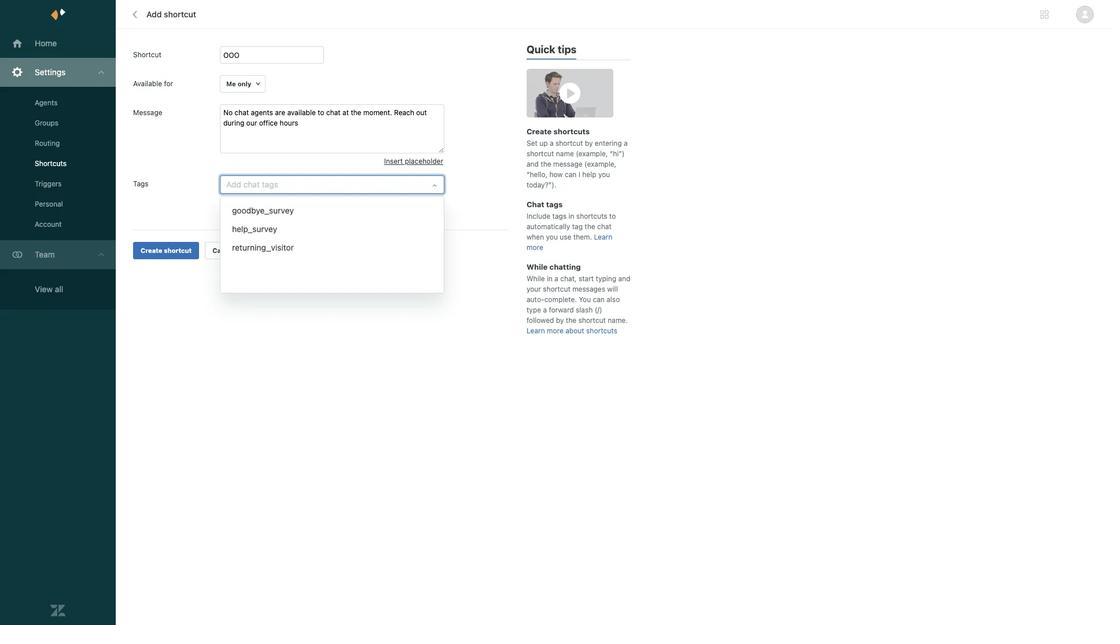 Task type: locate. For each thing, give the bounding box(es) containing it.
chat
[[345, 199, 360, 208], [598, 222, 612, 231]]

by left entering
[[585, 139, 593, 148]]

add
[[266, 199, 279, 208]]

when left this
[[362, 199, 379, 208]]

chatting
[[550, 262, 581, 272]]

them.
[[574, 233, 593, 242]]

chat right tag at the right top of page
[[598, 222, 612, 231]]

Shortcut text field
[[220, 46, 324, 64]]

and right typing
[[619, 275, 631, 283]]

more down 'followed'
[[547, 327, 564, 335]]

0 vertical spatial create
[[527, 127, 552, 136]]

you inside create shortcuts set up a shortcut by entering a shortcut name (example, "hi") and the message (example, "hello, how can i help you today?").
[[599, 170, 611, 179]]

while
[[527, 262, 548, 272], [527, 275, 545, 283]]

to inside automatically add the above tags to a chat when you use this shortcut
[[331, 199, 338, 208]]

me only button
[[220, 75, 266, 93]]

learn more
[[527, 233, 613, 252]]

0 horizontal spatial can
[[565, 170, 577, 179]]

0 vertical spatial learn
[[594, 233, 613, 242]]

can
[[565, 170, 577, 179], [593, 295, 605, 304]]

up
[[540, 139, 548, 148]]

the right add on the left of page
[[281, 199, 291, 208]]

when inside automatically add the above tags to a chat when you use this shortcut
[[362, 199, 379, 208]]

in up tag at the right top of page
[[569, 212, 575, 221]]

0 vertical spatial use
[[395, 199, 406, 208]]

create
[[527, 127, 552, 136], [141, 247, 162, 254]]

use
[[395, 199, 406, 208], [560, 233, 572, 242]]

to down add chat tags field
[[331, 199, 338, 208]]

tags up automatically
[[553, 212, 567, 221]]

shortcut down automatically
[[220, 209, 248, 218]]

1 vertical spatial in
[[547, 275, 553, 283]]

tags inside "include tags in shortcuts to automatically tag the chat when you use them."
[[553, 212, 567, 221]]

me only
[[226, 80, 252, 87]]

chat down add chat tags field
[[345, 199, 360, 208]]

0 horizontal spatial to
[[331, 199, 338, 208]]

0 horizontal spatial use
[[395, 199, 406, 208]]

learn inside learn more
[[594, 233, 613, 242]]

use left this
[[395, 199, 406, 208]]

and
[[527, 160, 539, 169], [619, 275, 631, 283]]

0 vertical spatial in
[[569, 212, 575, 221]]

message
[[554, 160, 583, 169]]

more
[[527, 243, 544, 252], [547, 327, 564, 335]]

settings
[[35, 67, 66, 77]]

when
[[362, 199, 379, 208], [527, 233, 545, 242]]

create shortcut button
[[133, 242, 199, 260]]

can left i
[[565, 170, 577, 179]]

1 vertical spatial use
[[560, 233, 572, 242]]

2 while from the top
[[527, 275, 545, 283]]

0 horizontal spatial more
[[527, 243, 544, 252]]

groups
[[35, 119, 59, 127]]

learn more link
[[527, 233, 613, 252]]

zendesk products image
[[1041, 10, 1049, 19]]

shortcut inside button
[[164, 247, 192, 254]]

forward
[[549, 306, 574, 314]]

1 horizontal spatial by
[[585, 139, 593, 148]]

1 horizontal spatial learn
[[594, 233, 613, 242]]

0 vertical spatial chat
[[345, 199, 360, 208]]

a left chat,
[[555, 275, 559, 283]]

1 horizontal spatial you
[[546, 233, 558, 242]]

the inside create shortcuts set up a shortcut by entering a shortcut name (example, "hi") and the message (example, "hello, how can i help you today?").
[[541, 160, 552, 169]]

use left them.
[[560, 233, 572, 242]]

1 vertical spatial more
[[547, 327, 564, 335]]

only
[[238, 80, 252, 87]]

1 vertical spatial shortcuts
[[577, 212, 608, 221]]

0 horizontal spatial chat
[[345, 199, 360, 208]]

chat tags
[[527, 200, 563, 209]]

in inside "include tags in shortcuts to automatically tag the chat when you use them."
[[569, 212, 575, 221]]

can up the (/)
[[593, 295, 605, 304]]

0 horizontal spatial when
[[362, 199, 379, 208]]

and inside create shortcuts set up a shortcut by entering a shortcut name (example, "hi") and the message (example, "hello, how can i help you today?").
[[527, 160, 539, 169]]

the
[[541, 160, 552, 169], [281, 199, 291, 208], [585, 222, 596, 231], [566, 316, 577, 325]]

you
[[599, 170, 611, 179], [381, 199, 393, 208], [546, 233, 558, 242]]

learn right them.
[[594, 233, 613, 242]]

set
[[527, 139, 538, 148]]

shortcuts up tag at the right top of page
[[577, 212, 608, 221]]

tags right chat
[[547, 200, 563, 209]]

1 horizontal spatial create
[[527, 127, 552, 136]]

slash
[[576, 306, 593, 314]]

by down forward
[[556, 316, 564, 325]]

create inside button
[[141, 247, 162, 254]]

for
[[164, 79, 173, 88]]

routing
[[35, 139, 60, 148]]

0 horizontal spatial by
[[556, 316, 564, 325]]

when down automatically
[[527, 233, 545, 242]]

to up learn more "link"
[[610, 212, 616, 221]]

tags right above
[[315, 199, 329, 208]]

1 horizontal spatial chat
[[598, 222, 612, 231]]

"hello,
[[527, 170, 548, 179]]

you right help at the right of the page
[[599, 170, 611, 179]]

1 horizontal spatial can
[[593, 295, 605, 304]]

shortcuts up name
[[554, 127, 590, 136]]

you inside automatically add the above tags to a chat when you use this shortcut
[[381, 199, 393, 208]]

shortcuts
[[554, 127, 590, 136], [577, 212, 608, 221], [587, 327, 618, 335]]

cancel button
[[205, 242, 242, 260]]

and inside "while chatting while in a chat, start typing and your shortcut messages will auto-complete. you can also type a forward slash (/) followed by the shortcut name. learn more about shortcuts"
[[619, 275, 631, 283]]

a down add chat tags field
[[340, 199, 343, 208]]

1 horizontal spatial use
[[560, 233, 572, 242]]

(example, up help at the right of the page
[[585, 160, 617, 169]]

you left this
[[381, 199, 393, 208]]

1 vertical spatial chat
[[598, 222, 612, 231]]

create shortcuts set up a shortcut by entering a shortcut name (example, "hi") and the message (example, "hello, how can i help you today?").
[[527, 127, 628, 189]]

shortcuts inside "while chatting while in a chat, start typing and your shortcut messages will auto-complete. you can also type a forward slash (/) followed by the shortcut name. learn more about shortcuts"
[[587, 327, 618, 335]]

1 horizontal spatial to
[[610, 212, 616, 221]]

2 vertical spatial you
[[546, 233, 558, 242]]

i
[[579, 170, 581, 179]]

name.
[[608, 316, 628, 325]]

2 vertical spatial shortcuts
[[587, 327, 618, 335]]

chat
[[527, 200, 545, 209]]

0 vertical spatial when
[[362, 199, 379, 208]]

by inside create shortcuts set up a shortcut by entering a shortcut name (example, "hi") and the message (example, "hello, how can i help you today?").
[[585, 139, 593, 148]]

1 vertical spatial learn
[[527, 327, 545, 335]]

1 vertical spatial and
[[619, 275, 631, 283]]

view all
[[35, 284, 63, 294]]

1 vertical spatial while
[[527, 275, 545, 283]]

create for shortcuts
[[527, 127, 552, 136]]

in inside "while chatting while in a chat, start typing and your shortcut messages will auto-complete. you can also type a forward slash (/) followed by the shortcut name. learn more about shortcuts"
[[547, 275, 553, 283]]

add shortcut
[[147, 9, 196, 19]]

shortcut
[[133, 50, 161, 59]]

1 vertical spatial when
[[527, 233, 545, 242]]

1 horizontal spatial in
[[569, 212, 575, 221]]

1 vertical spatial (example,
[[585, 160, 617, 169]]

0 vertical spatial and
[[527, 160, 539, 169]]

shortcuts down name. at the right of page
[[587, 327, 618, 335]]

add
[[147, 9, 162, 19]]

the up learn more about shortcuts link
[[566, 316, 577, 325]]

tags
[[315, 199, 329, 208], [547, 200, 563, 209], [553, 212, 567, 221]]

to
[[331, 199, 338, 208], [610, 212, 616, 221]]

you down automatically
[[546, 233, 558, 242]]

(example,
[[576, 149, 608, 158], [585, 160, 617, 169]]

shortcut up complete.
[[543, 285, 571, 294]]

0 horizontal spatial you
[[381, 199, 393, 208]]

shortcut down up
[[527, 149, 555, 158]]

learn down 'followed'
[[527, 327, 545, 335]]

0 vertical spatial by
[[585, 139, 593, 148]]

2 horizontal spatial you
[[599, 170, 611, 179]]

in left chat,
[[547, 275, 553, 283]]

and up "hello,
[[527, 160, 539, 169]]

tags inside automatically add the above tags to a chat when you use this shortcut
[[315, 199, 329, 208]]

auto-
[[527, 295, 545, 304]]

shortcuts inside "include tags in shortcuts to automatically tag the chat when you use them."
[[577, 212, 608, 221]]

chat inside automatically add the above tags to a chat when you use this shortcut
[[345, 199, 360, 208]]

shortcuts inside create shortcuts set up a shortcut by entering a shortcut name (example, "hi") and the message (example, "hello, how can i help you today?").
[[554, 127, 590, 136]]

0 vertical spatial while
[[527, 262, 548, 272]]

a right up
[[550, 139, 554, 148]]

in
[[569, 212, 575, 221], [547, 275, 553, 283]]

more down automatically
[[527, 243, 544, 252]]

1 horizontal spatial more
[[547, 327, 564, 335]]

1 vertical spatial create
[[141, 247, 162, 254]]

1 horizontal spatial when
[[527, 233, 545, 242]]

1 vertical spatial can
[[593, 295, 605, 304]]

0 vertical spatial to
[[331, 199, 338, 208]]

me
[[226, 80, 236, 87]]

message
[[133, 108, 162, 117]]

1 horizontal spatial and
[[619, 275, 631, 283]]

chat,
[[561, 275, 577, 283]]

name
[[556, 149, 574, 158]]

0 horizontal spatial and
[[527, 160, 539, 169]]

(example, down entering
[[576, 149, 608, 158]]

0 vertical spatial more
[[527, 243, 544, 252]]

1 vertical spatial to
[[610, 212, 616, 221]]

0 horizontal spatial in
[[547, 275, 553, 283]]

a
[[550, 139, 554, 148], [624, 139, 628, 148], [340, 199, 343, 208], [555, 275, 559, 283], [543, 306, 547, 314]]

personal
[[35, 200, 63, 208]]

insert placeholder button
[[384, 153, 444, 170]]

the up "hello,
[[541, 160, 552, 169]]

0 vertical spatial shortcuts
[[554, 127, 590, 136]]

shortcut up name
[[556, 139, 583, 148]]

0 vertical spatial you
[[599, 170, 611, 179]]

cancel
[[213, 247, 235, 254]]

0 horizontal spatial create
[[141, 247, 162, 254]]

quick
[[527, 43, 556, 56]]

1 vertical spatial you
[[381, 199, 393, 208]]

Add chat tags field
[[226, 178, 425, 192]]

can inside "while chatting while in a chat, start typing and your shortcut messages will auto-complete. you can also type a forward slash (/) followed by the shortcut name. learn more about shortcuts"
[[593, 295, 605, 304]]

shortcut
[[164, 9, 196, 19], [556, 139, 583, 148], [527, 149, 555, 158], [220, 209, 248, 218], [164, 247, 192, 254], [543, 285, 571, 294], [579, 316, 606, 325]]

about
[[566, 327, 585, 335]]

automatically
[[220, 199, 264, 208]]

learn inside "while chatting while in a chat, start typing and your shortcut messages will auto-complete. you can also type a forward slash (/) followed by the shortcut name. learn more about shortcuts"
[[527, 327, 545, 335]]

1 vertical spatial by
[[556, 316, 564, 325]]

entering
[[595, 139, 622, 148]]

create shortcut
[[141, 247, 192, 254]]

the right tag at the right top of page
[[585, 222, 596, 231]]

tags for chat
[[547, 200, 563, 209]]

shortcut inside automatically add the above tags to a chat when you use this shortcut
[[220, 209, 248, 218]]

create inside create shortcuts set up a shortcut by entering a shortcut name (example, "hi") and the message (example, "hello, how can i help you today?").
[[527, 127, 552, 136]]

0 horizontal spatial learn
[[527, 327, 545, 335]]

shortcut left cancel
[[164, 247, 192, 254]]

0 vertical spatial can
[[565, 170, 577, 179]]

help_survey
[[232, 224, 277, 234]]



Task type: describe. For each thing, give the bounding box(es) containing it.
messages
[[573, 285, 606, 294]]

triggers
[[35, 180, 62, 188]]

shortcut right add
[[164, 9, 196, 19]]

the inside "include tags in shortcuts to automatically tag the chat when you use them."
[[585, 222, 596, 231]]

use inside "include tags in shortcuts to automatically tag the chat when you use them."
[[560, 233, 572, 242]]

will
[[608, 285, 618, 294]]

help
[[583, 170, 597, 179]]

goodbye_survey
[[232, 206, 294, 215]]

you
[[579, 295, 591, 304]]

complete.
[[545, 295, 577, 304]]

more inside "while chatting while in a chat, start typing and your shortcut messages will auto-complete. you can also type a forward slash (/) followed by the shortcut name. learn more about shortcuts"
[[547, 327, 564, 335]]

also
[[607, 295, 620, 304]]

insert placeholder
[[384, 157, 444, 166]]

while chatting while in a chat, start typing and your shortcut messages will auto-complete. you can also type a forward slash (/) followed by the shortcut name. learn more about shortcuts
[[527, 262, 631, 335]]

this
[[408, 199, 420, 208]]

"hi")
[[610, 149, 625, 158]]

above
[[293, 199, 313, 208]]

returning_visitor
[[232, 243, 294, 252]]

by inside "while chatting while in a chat, start typing and your shortcut messages will auto-complete. you can also type a forward slash (/) followed by the shortcut name. learn more about shortcuts"
[[556, 316, 564, 325]]

create for shortcut
[[141, 247, 162, 254]]

available for
[[133, 79, 173, 88]]

0 vertical spatial (example,
[[576, 149, 608, 158]]

chat inside "include tags in shortcuts to automatically tag the chat when you use them."
[[598, 222, 612, 231]]

(/)
[[595, 306, 603, 314]]

all
[[55, 284, 63, 294]]

shortcut down the (/)
[[579, 316, 606, 325]]

available
[[133, 79, 162, 88]]

you inside "include tags in shortcuts to automatically tag the chat when you use them."
[[546, 233, 558, 242]]

the inside automatically add the above tags to a chat when you use this shortcut
[[281, 199, 291, 208]]

more inside learn more
[[527, 243, 544, 252]]

tag
[[573, 222, 583, 231]]

home
[[35, 38, 57, 48]]

view
[[35, 284, 53, 294]]

your
[[527, 285, 541, 294]]

how
[[550, 170, 563, 179]]

Message text field
[[220, 104, 445, 153]]

placeholder
[[405, 157, 444, 166]]

automatically
[[527, 222, 571, 231]]

shortcuts
[[35, 159, 67, 168]]

start
[[579, 275, 594, 283]]

include
[[527, 212, 551, 221]]

can inside create shortcuts set up a shortcut by entering a shortcut name (example, "hi") and the message (example, "hello, how can i help you today?").
[[565, 170, 577, 179]]

insert
[[384, 157, 403, 166]]

to inside "include tags in shortcuts to automatically tag the chat when you use them."
[[610, 212, 616, 221]]

the inside "while chatting while in a chat, start typing and your shortcut messages will auto-complete. you can also type a forward slash (/) followed by the shortcut name. learn more about shortcuts"
[[566, 316, 577, 325]]

tips
[[558, 43, 577, 56]]

a right type
[[543, 306, 547, 314]]

a inside automatically add the above tags to a chat when you use this shortcut
[[340, 199, 343, 208]]

a up "hi")
[[624, 139, 628, 148]]

team
[[35, 250, 55, 259]]

account
[[35, 220, 62, 229]]

typing
[[596, 275, 617, 283]]

today?").
[[527, 181, 557, 189]]

type
[[527, 306, 542, 314]]

tags for include
[[553, 212, 567, 221]]

1 while from the top
[[527, 262, 548, 272]]

tags
[[133, 180, 149, 188]]

include tags in shortcuts to automatically tag the chat when you use them.
[[527, 212, 616, 242]]

use inside automatically add the above tags to a chat when you use this shortcut
[[395, 199, 406, 208]]

quick tips
[[527, 43, 577, 56]]

followed
[[527, 316, 554, 325]]

learn more about shortcuts link
[[527, 327, 618, 335]]

when inside "include tags in shortcuts to automatically tag the chat when you use them."
[[527, 233, 545, 242]]

agents
[[35, 98, 58, 107]]

automatically add the above tags to a chat when you use this shortcut
[[220, 199, 420, 218]]



Task type: vqa. For each thing, say whether or not it's contained in the screenshot.
auto-
yes



